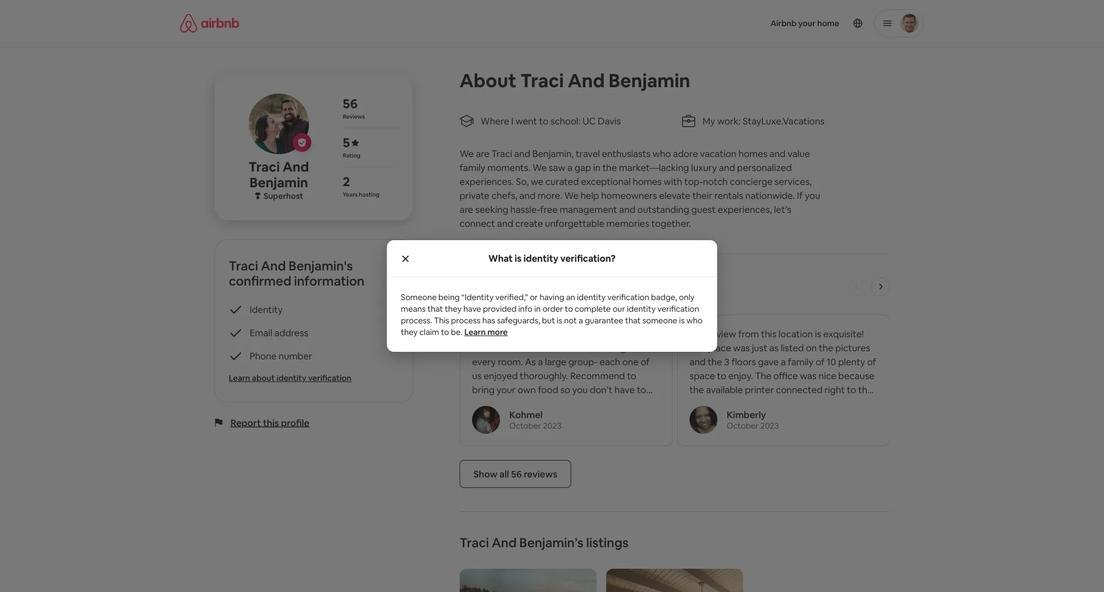 Task type: describe. For each thing, give the bounding box(es) containing it.
i
[[512, 115, 514, 127]]

profile
[[281, 417, 310, 429]]

someone
[[401, 292, 437, 303]]

services,
[[775, 175, 812, 187]]

reviews for show all 56 reviews
[[524, 468, 558, 480]]

2023 for kimberly
[[761, 421, 779, 431]]

56 inside 56 reviews
[[343, 95, 358, 112]]

hassle-
[[511, 203, 540, 215]]

report this profile
[[231, 417, 310, 429]]

benjamin inside traci and benjamin
[[250, 174, 308, 191]]

their
[[693, 189, 713, 201]]

traci for traci and benjamin's confirmed information
[[229, 257, 258, 274]]

if
[[798, 189, 803, 201]]

0 horizontal spatial we
[[460, 147, 474, 159]]

and for traci and benjamin's reviews
[[492, 278, 517, 295]]

complete
[[575, 304, 611, 314]]

family
[[460, 161, 486, 173]]

or
[[530, 292, 538, 303]]

management
[[560, 203, 618, 215]]

where
[[481, 115, 510, 127]]

1 horizontal spatial that
[[626, 315, 641, 326]]

in inside "someone being "identity verified," or having an identity verification badge, only means that they have provided info in order to complete our identity verification process. this process has safeguards, but is not a guarantee that someone is who they claim to be."
[[535, 304, 541, 314]]

traci inside we are traci and benjamin, travel enthusiasts who adore vacation homes and value family moments. we saw a gap in the market—lacking luxury and personalized experiences. so, we curated exceptional homes with top-notch concierge services, private chefs, and more. we help homeowners elevate their rentals nationwide. if you are seeking hassle-free management and outstanding guest experiences, let's connect and create unforgettable memories together.
[[492, 147, 513, 159]]

reviews
[[343, 113, 365, 120]]

2 horizontal spatial verification
[[658, 304, 700, 314]]

show all 56 reviews button
[[460, 460, 572, 488]]

traci and benjamin's reviews
[[460, 278, 633, 295]]

2 years hosting
[[343, 173, 380, 198]]

value
[[788, 147, 811, 159]]

saw
[[549, 161, 566, 173]]

learn for learn more
[[465, 327, 486, 337]]

years
[[343, 191, 358, 198]]

work:
[[718, 115, 741, 127]]

homeowners
[[602, 189, 658, 201]]

and up hassle-
[[520, 189, 536, 201]]

moments.
[[488, 161, 531, 173]]

together.
[[652, 217, 692, 229]]

and for traci and benjamin's listings
[[492, 534, 517, 551]]

hosting
[[359, 191, 380, 198]]

personalized
[[738, 161, 792, 173]]

learn more
[[465, 327, 508, 337]]

a inside "someone being "identity verified," or having an identity verification badge, only means that they have provided info in order to complete our identity verification process. this process has safeguards, but is not a guarantee that someone is who they claim to be."
[[579, 315, 583, 326]]

all
[[500, 468, 509, 480]]

verification?
[[561, 252, 616, 264]]

show all 56 reviews
[[474, 468, 558, 480]]

benjamin's
[[289, 257, 353, 274]]

0 horizontal spatial to
[[441, 327, 449, 337]]

having
[[540, 292, 565, 303]]

school:
[[551, 115, 581, 127]]

enthusiasts
[[602, 147, 651, 159]]

the
[[603, 161, 617, 173]]

traci for traci and benjamin
[[249, 158, 280, 175]]

guest
[[692, 203, 716, 215]]

luxury
[[692, 161, 717, 173]]

1 horizontal spatial is
[[557, 315, 563, 326]]

who inside "someone being "identity verified," or having an identity verification badge, only means that they have provided info in order to complete our identity verification process. this process has safeguards, but is not a guarantee that someone is who they claim to be."
[[687, 315, 703, 326]]

curated
[[546, 175, 579, 187]]

connect
[[460, 217, 495, 229]]

let's
[[775, 203, 792, 215]]

learn about identity verification button
[[229, 372, 399, 384]]

2023 for kohmel
[[543, 421, 562, 431]]

notch
[[703, 175, 728, 187]]

benjamin's for reviews
[[520, 278, 584, 295]]

learn about identity verification
[[229, 373, 352, 383]]

0 horizontal spatial homes
[[633, 175, 662, 187]]

phone
[[250, 350, 277, 362]]

exceptional
[[581, 175, 631, 187]]

went
[[516, 115, 537, 127]]

0 vertical spatial to
[[540, 115, 549, 127]]

process
[[451, 315, 481, 326]]

create
[[516, 217, 543, 229]]

verification inside button
[[308, 373, 352, 383]]

being
[[439, 292, 460, 303]]

"identity
[[462, 292, 494, 303]]

show
[[474, 468, 498, 480]]

rentals
[[715, 189, 744, 201]]

kohmel user profile image
[[472, 406, 500, 434]]

information
[[294, 273, 365, 289]]

guarantee
[[585, 315, 624, 326]]

elevate
[[660, 189, 691, 201]]

confirmed
[[229, 273, 292, 289]]

listings
[[587, 534, 629, 551]]

identity up traci and benjamin's reviews
[[524, 252, 559, 264]]

only
[[679, 292, 695, 303]]

our
[[613, 304, 626, 314]]

this
[[263, 417, 279, 429]]

concierge
[[730, 175, 773, 187]]

identity inside button
[[277, 373, 307, 383]]

2
[[343, 173, 350, 190]]

seeking
[[476, 203, 509, 215]]

identity up someone in the bottom right of the page
[[627, 304, 656, 314]]

have
[[464, 304, 481, 314]]

help
[[581, 189, 600, 201]]

unforgettable
[[545, 217, 605, 229]]

vacation
[[701, 147, 737, 159]]

a inside we are traci and benjamin, travel enthusiasts who adore vacation homes and value family moments. we saw a gap in the market—lacking luxury and personalized experiences. so, we curated exceptional homes with top-notch concierge services, private chefs, and more. we help homeowners elevate their rentals nationwide. if you are seeking hassle-free management and outstanding guest experiences, let's connect and create unforgettable memories together.
[[568, 161, 573, 173]]

more.
[[538, 189, 563, 201]]

email address
[[250, 327, 309, 339]]

means
[[401, 304, 426, 314]]

order
[[543, 304, 563, 314]]

identity up the complete
[[577, 292, 606, 303]]

more
[[488, 327, 508, 337]]

you
[[805, 189, 821, 201]]

we
[[531, 175, 544, 187]]

free
[[540, 203, 558, 215]]

2 horizontal spatial to
[[565, 304, 573, 314]]

kohmel october 2023
[[509, 409, 562, 431]]

2 vertical spatial we
[[565, 189, 579, 201]]

top-
[[685, 175, 703, 187]]



Task type: vqa. For each thing, say whether or not it's contained in the screenshot.
Total (USD)
no



Task type: locate. For each thing, give the bounding box(es) containing it.
traci inside traci and benjamin
[[249, 158, 280, 175]]

homes
[[739, 147, 768, 159], [633, 175, 662, 187]]

1 vertical spatial benjamin's
[[520, 534, 584, 551]]

that
[[428, 304, 443, 314], [626, 315, 641, 326]]

an
[[566, 292, 576, 303]]

reviews inside button
[[524, 468, 558, 480]]

1 benjamin's from the top
[[520, 278, 584, 295]]

1 vertical spatial verification
[[658, 304, 700, 314]]

chefs,
[[492, 189, 518, 201]]

identity
[[524, 252, 559, 264], [577, 292, 606, 303], [627, 304, 656, 314], [277, 373, 307, 383]]

verification down "number"
[[308, 373, 352, 383]]

who up market—lacking
[[653, 147, 671, 159]]

and
[[515, 147, 531, 159], [770, 147, 786, 159], [719, 161, 736, 173], [520, 189, 536, 201], [620, 203, 636, 215], [497, 217, 514, 229]]

0 vertical spatial we
[[460, 147, 474, 159]]

be.
[[451, 327, 463, 337]]

they
[[445, 304, 462, 314], [401, 327, 418, 337]]

1 horizontal spatial 56
[[511, 468, 522, 480]]

who inside we are traci and benjamin, travel enthusiasts who adore vacation homes and value family moments. we saw a gap in the market—lacking luxury and personalized experiences. so, we curated exceptional homes with top-notch concierge services, private chefs, and more. we help homeowners elevate their rentals nationwide. if you are seeking hassle-free management and outstanding guest experiences, let's connect and create unforgettable memories together.
[[653, 147, 671, 159]]

traci for traci and benjamin's reviews
[[460, 278, 489, 295]]

2 vertical spatial verification
[[308, 373, 352, 383]]

1 vertical spatial a
[[579, 315, 583, 326]]

phone number
[[250, 350, 312, 362]]

where i went to school: uc davis
[[481, 115, 621, 127]]

1 vertical spatial to
[[565, 304, 573, 314]]

profile element
[[566, 0, 925, 47]]

safeguards,
[[497, 315, 541, 326]]

0 vertical spatial who
[[653, 147, 671, 159]]

learn down process
[[465, 327, 486, 337]]

to up not
[[565, 304, 573, 314]]

verified,"
[[496, 292, 528, 303]]

outstanding
[[638, 203, 690, 215]]

2 benjamin's from the top
[[520, 534, 584, 551]]

who down only
[[687, 315, 703, 326]]

reviews up our
[[587, 278, 633, 295]]

to right the went
[[540, 115, 549, 127]]

0 horizontal spatial who
[[653, 147, 671, 159]]

1 horizontal spatial learn
[[465, 327, 486, 337]]

1 vertical spatial benjamin
[[250, 174, 308, 191]]

1 horizontal spatial verification
[[608, 292, 650, 303]]

2 2023 from the left
[[761, 421, 779, 431]]

email
[[250, 327, 273, 339]]

benjamin's
[[520, 278, 584, 295], [520, 534, 584, 551]]

0 horizontal spatial 2023
[[543, 421, 562, 431]]

learn left about
[[229, 373, 250, 383]]

badge,
[[652, 292, 678, 303]]

learn inside what is identity verification? dialog
[[465, 327, 486, 337]]

info
[[519, 304, 533, 314]]

kohmel
[[509, 409, 543, 421]]

market—lacking
[[619, 161, 690, 173]]

0 vertical spatial homes
[[739, 147, 768, 159]]

0 horizontal spatial a
[[568, 161, 573, 173]]

traci
[[521, 68, 564, 93], [492, 147, 513, 159], [249, 158, 280, 175], [229, 257, 258, 274], [460, 278, 489, 295], [460, 534, 489, 551]]

kimberly user profile image
[[690, 406, 718, 434], [690, 406, 718, 434]]

they down being
[[445, 304, 462, 314]]

56 up reviews
[[343, 95, 358, 112]]

1 vertical spatial 56
[[511, 468, 522, 480]]

2023
[[543, 421, 562, 431], [761, 421, 779, 431]]

0 horizontal spatial are
[[460, 203, 474, 215]]

traci for traci and benjamin's listings
[[460, 534, 489, 551]]

superhost
[[264, 191, 303, 201]]

0 vertical spatial are
[[476, 147, 490, 159]]

2 horizontal spatial we
[[565, 189, 579, 201]]

is right someone in the bottom right of the page
[[680, 315, 685, 326]]

has
[[483, 315, 496, 326]]

and inside traci and benjamin
[[283, 158, 309, 175]]

1 horizontal spatial benjamin
[[609, 68, 691, 93]]

traci and benjamin's confirmed information
[[229, 257, 365, 289]]

to left be.
[[441, 327, 449, 337]]

5
[[343, 134, 350, 151]]

that up this
[[428, 304, 443, 314]]

0 horizontal spatial 56
[[343, 95, 358, 112]]

1 vertical spatial who
[[687, 315, 703, 326]]

rating
[[343, 152, 361, 159]]

october for kimberly
[[727, 421, 759, 431]]

0 vertical spatial a
[[568, 161, 573, 173]]

and down vacation
[[719, 161, 736, 173]]

and up personalized
[[770, 147, 786, 159]]

report
[[231, 417, 261, 429]]

benjamin's for listings
[[520, 534, 584, 551]]

memories
[[607, 217, 650, 229]]

in inside we are traci and benjamin, travel enthusiasts who adore vacation homes and value family moments. we saw a gap in the market—lacking luxury and personalized experiences. so, we curated exceptional homes with top-notch concierge services, private chefs, and more. we help homeowners elevate their rentals nationwide. if you are seeking hassle-free management and outstanding guest experiences, let's connect and create unforgettable memories together.
[[594, 161, 601, 173]]

1 horizontal spatial october
[[727, 421, 759, 431]]

0 vertical spatial benjamin
[[609, 68, 691, 93]]

homes down market—lacking
[[633, 175, 662, 187]]

provided
[[483, 304, 517, 314]]

traci and benjamin
[[249, 158, 309, 191]]

1 vertical spatial in
[[535, 304, 541, 314]]

and down seeking
[[497, 217, 514, 229]]

uc davis
[[583, 115, 621, 127]]

verification down only
[[658, 304, 700, 314]]

we up family
[[460, 147, 474, 159]]

my work: stayluxe.vacations
[[703, 115, 825, 127]]

process.
[[401, 315, 433, 326]]

someone being "identity verified," or having an identity verification badge, only means that they have provided info in order to complete our identity verification process. this process has safeguards, but is not a guarantee that someone is who they claim to be.
[[401, 292, 703, 337]]

report this profile button
[[231, 417, 310, 429]]

so,
[[516, 175, 529, 187]]

0 horizontal spatial that
[[428, 304, 443, 314]]

0 vertical spatial learn
[[465, 327, 486, 337]]

1 horizontal spatial who
[[687, 315, 703, 326]]

learn inside button
[[229, 373, 250, 383]]

1 vertical spatial that
[[626, 315, 641, 326]]

are down private
[[460, 203, 474, 215]]

that down our
[[626, 315, 641, 326]]

reviews right all
[[524, 468, 558, 480]]

0 vertical spatial that
[[428, 304, 443, 314]]

1 horizontal spatial reviews
[[587, 278, 633, 295]]

reviews for traci and benjamin's reviews
[[587, 278, 633, 295]]

1 horizontal spatial 2023
[[761, 421, 779, 431]]

and for traci and benjamin's confirmed information
[[261, 257, 286, 274]]

1 vertical spatial we
[[533, 161, 547, 173]]

what is identity verification? dialog
[[387, 240, 718, 352]]

kohmel user profile image
[[472, 406, 500, 434]]

0 vertical spatial reviews
[[587, 278, 633, 295]]

traci and benjamin user profile image
[[249, 94, 309, 154], [249, 94, 309, 154]]

homes up personalized
[[739, 147, 768, 159]]

1 horizontal spatial homes
[[739, 147, 768, 159]]

2 vertical spatial to
[[441, 327, 449, 337]]

in right info
[[535, 304, 541, 314]]

56 right all
[[511, 468, 522, 480]]

gap
[[575, 161, 591, 173]]

who
[[653, 147, 671, 159], [687, 315, 703, 326]]

1 october from the left
[[509, 421, 541, 431]]

0 vertical spatial they
[[445, 304, 462, 314]]

with
[[664, 175, 683, 187]]

is left not
[[557, 315, 563, 326]]

1 horizontal spatial are
[[476, 147, 490, 159]]

experiences.
[[460, 175, 514, 187]]

about traci and benjamin
[[460, 68, 691, 93]]

1 horizontal spatial a
[[579, 315, 583, 326]]

0 horizontal spatial they
[[401, 327, 418, 337]]

0 vertical spatial 56
[[343, 95, 358, 112]]

about
[[460, 68, 517, 93]]

1 vertical spatial reviews
[[524, 468, 558, 480]]

october
[[509, 421, 541, 431], [727, 421, 759, 431]]

verified host image
[[298, 138, 307, 147]]

kimberly october 2023
[[727, 409, 779, 431]]

1 horizontal spatial they
[[445, 304, 462, 314]]

learn for learn about identity verification
[[229, 373, 250, 383]]

nationwide.
[[746, 189, 795, 201]]

0 vertical spatial benjamin's
[[520, 278, 584, 295]]

what is identity verification?
[[489, 252, 616, 264]]

travel
[[576, 147, 600, 159]]

about
[[252, 373, 275, 383]]

1 vertical spatial they
[[401, 327, 418, 337]]

0 horizontal spatial reviews
[[524, 468, 558, 480]]

number
[[279, 350, 312, 362]]

a left gap
[[568, 161, 573, 173]]

this
[[434, 315, 450, 326]]

my
[[703, 115, 716, 127]]

but
[[542, 315, 555, 326]]

and up moments.
[[515, 147, 531, 159]]

they down process.
[[401, 327, 418, 337]]

traci inside traci and benjamin's confirmed information
[[229, 257, 258, 274]]

0 horizontal spatial in
[[535, 304, 541, 314]]

stayluxe.vacations
[[743, 115, 825, 127]]

october inside kimberly october 2023
[[727, 421, 759, 431]]

benjamin,
[[533, 147, 574, 159]]

kimberly
[[727, 409, 766, 421]]

verification up our
[[608, 292, 650, 303]]

0 horizontal spatial is
[[515, 252, 522, 264]]

0 vertical spatial verification
[[608, 292, 650, 303]]

address
[[275, 327, 309, 339]]

0 horizontal spatial learn
[[229, 373, 250, 383]]

claim
[[420, 327, 440, 337]]

are up family
[[476, 147, 490, 159]]

what
[[489, 252, 513, 264]]

to
[[540, 115, 549, 127], [565, 304, 573, 314], [441, 327, 449, 337]]

2023 inside kimberly october 2023
[[761, 421, 779, 431]]

2023 inside the kohmel october 2023
[[543, 421, 562, 431]]

reviews
[[587, 278, 633, 295], [524, 468, 558, 480]]

1 2023 from the left
[[543, 421, 562, 431]]

0 vertical spatial in
[[594, 161, 601, 173]]

adore
[[673, 147, 698, 159]]

1 vertical spatial homes
[[633, 175, 662, 187]]

56 inside button
[[511, 468, 522, 480]]

we up the we
[[533, 161, 547, 173]]

october for kohmel
[[509, 421, 541, 431]]

we down curated
[[565, 189, 579, 201]]

1 horizontal spatial in
[[594, 161, 601, 173]]

1 horizontal spatial to
[[540, 115, 549, 127]]

is right what
[[515, 252, 522, 264]]

a right not
[[579, 315, 583, 326]]

someone
[[643, 315, 678, 326]]

we
[[460, 147, 474, 159], [533, 161, 547, 173], [565, 189, 579, 201]]

identity down "number"
[[277, 373, 307, 383]]

are
[[476, 147, 490, 159], [460, 203, 474, 215]]

2 october from the left
[[727, 421, 759, 431]]

october inside the kohmel october 2023
[[509, 421, 541, 431]]

and for traci and benjamin
[[283, 158, 309, 175]]

1 vertical spatial are
[[460, 203, 474, 215]]

1 horizontal spatial we
[[533, 161, 547, 173]]

1 vertical spatial learn
[[229, 373, 250, 383]]

identity
[[250, 303, 283, 315]]

and inside traci and benjamin's confirmed information
[[261, 257, 286, 274]]

0 horizontal spatial october
[[509, 421, 541, 431]]

0 horizontal spatial benjamin
[[250, 174, 308, 191]]

0 horizontal spatial verification
[[308, 373, 352, 383]]

and up the memories
[[620, 203, 636, 215]]

2 horizontal spatial is
[[680, 315, 685, 326]]

in left the
[[594, 161, 601, 173]]



